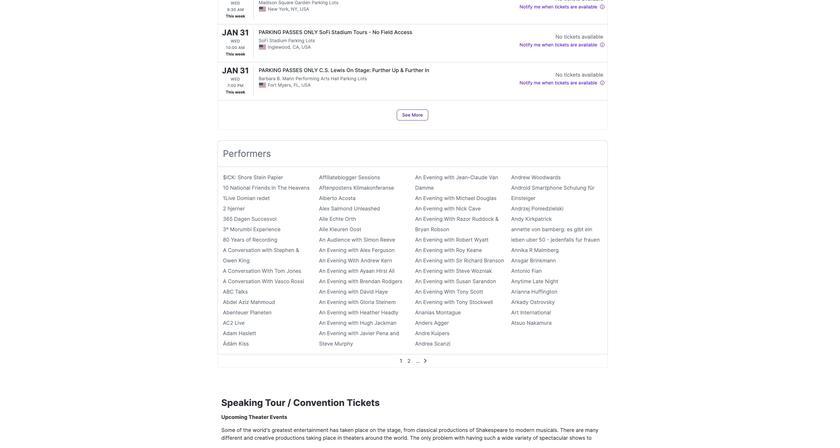 Task type: vqa. For each thing, say whether or not it's contained in the screenshot.
The
yes



Task type: describe. For each thing, give the bounding box(es) containing it.
see
[[398, 443, 407, 444]]

with for andrew
[[348, 258, 359, 264]]

no tickets available for parking passes only sofi stadium tours - no field access
[[556, 33, 603, 40]]

planeten
[[250, 310, 272, 316]]

adam
[[223, 331, 237, 337]]

with for tom
[[262, 268, 273, 275]]

1 horizontal spatial from
[[404, 427, 415, 434]]

to down taking
[[313, 443, 318, 444]]

0 horizontal spatial from
[[241, 443, 252, 444]]

andrea scanzi link
[[415, 341, 451, 347]]

this for parking passes only c.s. lewis on stage: further up & further in
[[226, 90, 234, 95]]

no tickets available for parking passes only c.s. lewis on stage: further up & further in
[[556, 72, 603, 78]]

parking for parking passes only c.s. lewis on stage: further up & further in
[[259, 67, 281, 74]]

tooltip image for wed
[[600, 4, 605, 9]]

conversation for a conversation with vasco rossi
[[228, 278, 261, 285]]

1 horizontal spatial steve
[[456, 268, 470, 275]]

ein
[[585, 226, 593, 233]]

michael
[[456, 195, 475, 202]]

0 vertical spatial andrew
[[511, 174, 530, 181]]

notify me when tickets are available for parking passes only sofi stadium tours - no field access
[[520, 42, 597, 47]]

many
[[585, 427, 599, 434]]

morumbi
[[230, 226, 252, 233]]

an for an evening with roy keane
[[415, 247, 422, 254]]

david
[[360, 289, 374, 295]]

different
[[221, 435, 242, 442]]

0 horizontal spatial sofi
[[259, 38, 268, 43]]

0 horizontal spatial place
[[323, 435, 336, 442]]

want
[[378, 443, 390, 444]]

alle for alle echte orth
[[319, 216, 328, 222]]

can
[[275, 443, 284, 444]]

tickets for this week
[[555, 4, 569, 9]]

conversation for a conversation with tom jones
[[228, 268, 261, 275]]

1 when from the top
[[542, 4, 554, 9]]

atsuo
[[511, 320, 525, 327]]

evening for an evening with razor ruddock & bryan robson
[[423, 216, 443, 222]]

robert
[[456, 237, 473, 243]]

when for parking passes only sofi stadium tours - no field access
[[542, 42, 554, 47]]

week for parking passes only sofi stadium tours - no field access
[[235, 52, 245, 57]]

1 notify me when tickets are available from the top
[[520, 4, 597, 9]]

with for heather
[[348, 310, 359, 316]]

evening for an evening with alex ferguson
[[327, 247, 347, 254]]

arianna huffington
[[511, 289, 558, 295]]

live
[[235, 320, 245, 327]]

only for sofi
[[304, 29, 318, 35]]

art international link
[[511, 310, 551, 316]]

1 vertical spatial andrew
[[361, 258, 380, 264]]

evening for an evening with jean-claude van damme
[[423, 174, 443, 181]]

31 for parking passes only c.s. lewis on stage: further up & further in
[[240, 66, 249, 75]]

ferguson
[[372, 247, 395, 254]]

available for 10:00 am
[[579, 42, 597, 47]]

are for 10:00 am
[[571, 42, 577, 47]]

antonio fian
[[511, 268, 542, 275]]

theater
[[249, 414, 269, 421]]

hall
[[331, 76, 339, 81]]

an evening with gloria steinem link
[[319, 299, 396, 306]]

are for this week
[[571, 4, 577, 9]]

an for an evening with michael douglas
[[415, 195, 422, 202]]

rock
[[539, 443, 551, 444]]

einsteiger
[[511, 195, 536, 202]]

a
[[497, 435, 500, 442]]

andre kuipers link
[[415, 331, 450, 337]]

tour
[[265, 398, 285, 409]]

lewis
[[331, 67, 345, 74]]

an for an evening with david haye
[[319, 289, 326, 295]]

with for tony
[[444, 299, 455, 306]]

annette von bamberg: es gibt ein leben uber 50 - jedenfalls fur frauen link
[[511, 226, 600, 243]]

am inside wed 9:30 am this week
[[237, 7, 244, 12]]

evening for an evening with tony scott
[[423, 289, 443, 295]]

passes for sofi
[[283, 29, 302, 35]]

musicals
[[461, 443, 482, 444]]

andre kuipers
[[415, 331, 450, 337]]

arianna huffington link
[[511, 289, 558, 295]]

steinem
[[376, 299, 396, 306]]

king
[[239, 258, 250, 264]]

haye
[[375, 289, 388, 295]]

are inside some of the world's greatest entertainment has taken place on the stage, from classical productions of shakespeare to modern musicals. there are many different and creative productions taking place in theaters around the world. the only problem with having such a wide variety of spectacular shows to choose from is that it can be difficult to decide which one you'll want to see next. with acclaimed musicals like wicked, hamilton, rock of ages, mam
[[576, 427, 584, 434]]

für
[[588, 185, 595, 191]]

2 for 2
[[408, 358, 411, 365]]

abc talks link
[[223, 289, 248, 295]]

international
[[520, 310, 551, 316]]

evening for an evening with david haye
[[327, 289, 347, 295]]

tickets
[[347, 398, 380, 409]]

0 vertical spatial in
[[425, 67, 429, 74]]

an evening with michael douglas
[[415, 195, 497, 202]]

with for brendan
[[348, 278, 359, 285]]

the right the on on the bottom left
[[378, 427, 386, 434]]

an audience with simon reeve
[[319, 237, 395, 243]]

no for parking passes only sofi stadium tours - no field access
[[556, 33, 563, 40]]

0 vertical spatial lots
[[306, 38, 315, 43]]

with for tony
[[444, 289, 455, 295]]

notify for parking passes only c.s. lewis on stage: further up & further in
[[520, 80, 533, 86]]

alle kleuren oost
[[319, 226, 361, 233]]

with for javier
[[348, 331, 359, 337]]

me for parking passes only sofi stadium tours - no field access
[[534, 42, 541, 47]]

jan 31 wed 7:00 pm this week
[[222, 66, 249, 95]]

abenteuer
[[223, 310, 249, 316]]

andrzej
[[511, 206, 530, 212]]

evening for an evening with robert wyatt
[[423, 237, 443, 243]]

fl,
[[294, 82, 300, 88]]

kern
[[381, 258, 392, 264]]

0 horizontal spatial -
[[369, 29, 371, 35]]

acclaimed
[[435, 443, 460, 444]]

1 horizontal spatial sofi
[[319, 29, 330, 35]]

an for an evening with hugh jackman
[[319, 320, 326, 327]]

abc
[[223, 289, 234, 295]]

annika r malmberg link
[[511, 247, 559, 254]]

with for robert
[[444, 237, 455, 243]]

wide
[[502, 435, 513, 442]]

taken
[[340, 427, 354, 434]]

klimakonferanse
[[354, 185, 394, 191]]

alex salmond unleashed
[[319, 206, 380, 212]]

conversation for a conversation with stephen & owen king
[[228, 247, 261, 254]]

with for david
[[348, 289, 359, 295]]

world.
[[394, 435, 409, 442]]

1 vertical spatial alex
[[360, 247, 371, 254]]

with for stephen
[[262, 247, 272, 254]]

mahmoud
[[251, 299, 275, 306]]

an for an audience with simon reeve
[[319, 237, 326, 243]]

an evening with steve wozniak
[[415, 268, 492, 275]]

to left see
[[392, 443, 397, 444]]

alle kleuren oost link
[[319, 226, 361, 233]]

with for steve
[[444, 268, 455, 275]]

brinkmann
[[530, 258, 556, 264]]

taking
[[306, 435, 321, 442]]

javier
[[360, 331, 375, 337]]

evening for an evening with steve wozniak
[[423, 268, 443, 275]]

no for parking passes only c.s. lewis on stage: further up & further in
[[556, 72, 563, 78]]

with inside some of the world's greatest entertainment has taken place on the stage, from classical productions of shakespeare to modern musicals. there are many different and creative productions taking place in theaters around the world. the only problem with having such a wide variety of spectacular shows to choose from is that it can be difficult to decide which one you'll want to see next. with acclaimed musicals like wicked, hamilton, rock of ages, mam
[[454, 435, 465, 442]]

dagen
[[234, 216, 250, 222]]

sir
[[456, 258, 463, 264]]

notify me when tickets are available button for parking passes only c.s. lewis on stage: further up & further in
[[520, 79, 605, 87]]

with for gloria
[[348, 299, 359, 306]]

be
[[285, 443, 292, 444]]

1 notify me when tickets are available button from the top
[[520, 3, 605, 10]]

an for an evening with heather headly
[[319, 310, 326, 316]]

audience
[[327, 237, 350, 243]]

1 vertical spatial productions
[[276, 435, 305, 442]]

0 vertical spatial stadium
[[332, 29, 352, 35]]

2 for 2 hjerner
[[223, 206, 226, 212]]

0 vertical spatial productions
[[439, 427, 468, 434]]

a conversation with stephen & owen king link
[[223, 247, 299, 264]]

80 years of recording link
[[223, 237, 277, 243]]

hamilton,
[[515, 443, 538, 444]]

anders agger
[[415, 320, 449, 327]]

evening for an evening with tony stockwell
[[423, 299, 443, 306]]

douglas
[[477, 195, 497, 202]]

fur
[[576, 237, 583, 243]]

ananias montague
[[415, 310, 461, 316]]

& inside a conversation with stephen & owen king
[[296, 247, 299, 254]]

tooltip image for jan 31
[[600, 42, 605, 48]]

antonio fian link
[[511, 268, 542, 275]]

anders agger link
[[415, 320, 449, 327]]

ádám
[[223, 341, 237, 347]]

1 horizontal spatial parking
[[340, 76, 357, 81]]

2 button
[[408, 358, 411, 365]]

ananias montague link
[[415, 310, 461, 316]]

an evening with david haye
[[319, 289, 388, 295]]

evening for an evening with heather headly
[[327, 310, 347, 316]]

an for an evening with robert wyatt
[[415, 237, 422, 243]]

agger
[[434, 320, 449, 327]]

tickets for 7:00 pm
[[555, 80, 569, 86]]

choose
[[221, 443, 239, 444]]

an evening with brendan rodgers
[[319, 278, 403, 285]]

stage:
[[355, 67, 371, 74]]

uber
[[526, 237, 538, 243]]

an for an evening with tony scott
[[415, 289, 422, 295]]

...
[[416, 358, 420, 365]]

creative
[[254, 435, 274, 442]]

2 further from the left
[[405, 67, 424, 74]]

roy
[[456, 247, 465, 254]]

the up want
[[384, 435, 392, 442]]

with for hugh
[[348, 320, 359, 327]]

echte
[[330, 216, 344, 222]]

wed for parking passes only sofi stadium tours - no field access
[[231, 39, 240, 44]]

1 vertical spatial lots
[[358, 76, 367, 81]]

recording
[[253, 237, 277, 243]]



Task type: locate. For each thing, give the bounding box(es) containing it.
2 us national flag image from the top
[[259, 83, 266, 88]]

a for a conversation with stephen & owen king
[[223, 247, 227, 254]]

claude
[[470, 174, 488, 181]]

2 vertical spatial usa
[[301, 82, 311, 88]]

conversation down king
[[228, 268, 261, 275]]

an for an evening with ayaan hirsi ali
[[319, 268, 326, 275]]

wed inside jan 31 wed 10:00 am this week
[[231, 39, 240, 44]]

an for an evening with gloria steinem
[[319, 299, 326, 306]]

with inside the an evening with javier pena and steve murphy
[[348, 331, 359, 337]]

alex down simon
[[360, 247, 371, 254]]

& right ruddock
[[495, 216, 499, 222]]

1 vertical spatial tooltip image
[[600, 42, 605, 48]]

with left nick
[[444, 206, 455, 212]]

am right the 9:30
[[237, 7, 244, 12]]

and right "pena"
[[390, 331, 399, 337]]

0 vertical spatial 31
[[240, 28, 249, 37]]

0 vertical spatial alex
[[319, 206, 330, 212]]

1 vertical spatial tony
[[456, 299, 468, 306]]

tooltip image
[[600, 80, 605, 86]]

evening for an evening with javier pena and steve murphy
[[327, 331, 347, 337]]

atsuo nakamura
[[511, 320, 552, 327]]

2 a from the top
[[223, 268, 227, 275]]

an for an evening with razor ruddock & bryan robson
[[415, 216, 422, 222]]

0 vertical spatial this
[[226, 14, 234, 19]]

this down 7:00
[[226, 90, 234, 95]]

steve up susan
[[456, 268, 470, 275]]

0 vertical spatial -
[[369, 29, 371, 35]]

with down an evening with gloria steinem link
[[348, 310, 359, 316]]

1 vertical spatial no tickets available
[[556, 72, 603, 78]]

an for an evening with alex ferguson
[[319, 247, 326, 254]]

with for sir
[[444, 258, 455, 264]]

inglewood, ca, usa
[[268, 44, 311, 50]]

an for an evening with sir richard branson
[[415, 258, 422, 264]]

usa right ny,
[[300, 6, 309, 12]]

usa right ca,
[[302, 44, 311, 50]]

evening inside an evening with jean-claude van damme
[[423, 174, 443, 181]]

unleashed
[[354, 206, 380, 212]]

a down 80
[[223, 247, 227, 254]]

2 vertical spatial week
[[235, 90, 245, 95]]

wed
[[231, 1, 240, 6], [231, 39, 240, 44], [231, 77, 240, 82]]

1 vertical spatial 2
[[408, 358, 411, 365]]

parking up us national flag image
[[259, 29, 281, 35]]

wed up 10:00
[[231, 39, 240, 44]]

alle left kleuren
[[319, 226, 328, 233]]

- right tours
[[369, 29, 371, 35]]

31 inside jan 31 wed 10:00 am this week
[[240, 28, 249, 37]]

us national flag image for new
[[259, 7, 266, 12]]

2 tooltip image from the top
[[600, 42, 605, 48]]

this inside wed 9:30 am this week
[[226, 14, 234, 19]]

with up musicals
[[454, 435, 465, 442]]

andrew up ayaan
[[361, 258, 380, 264]]

with down recording
[[262, 247, 272, 254]]

0 horizontal spatial 2
[[223, 206, 226, 212]]

malmberg
[[534, 247, 559, 254]]

an inside the an evening with javier pena and steve murphy
[[319, 331, 326, 337]]

evening for an evening with andrew kern
[[327, 258, 347, 264]]

0 vertical spatial place
[[355, 427, 368, 434]]

wed inside wed 9:30 am this week
[[231, 1, 240, 6]]

0 vertical spatial no tickets available
[[556, 33, 603, 40]]

shakespeare
[[476, 427, 508, 434]]

productions up problem at the bottom right of the page
[[439, 427, 468, 434]]

of right the years
[[246, 237, 251, 243]]

1 horizontal spatial in
[[425, 67, 429, 74]]

this inside jan 31 wed 10:00 am this week
[[226, 52, 234, 57]]

with down a conversation with tom jones 'link'
[[262, 278, 273, 285]]

0 vertical spatial when
[[542, 4, 554, 9]]

2 vertical spatial notify me when tickets are available
[[520, 80, 597, 86]]

available
[[579, 4, 597, 9], [582, 33, 603, 40], [579, 42, 597, 47], [582, 72, 603, 78], [579, 80, 597, 86]]

1 horizontal spatial &
[[400, 67, 404, 74]]

with inside some of the world's greatest entertainment has taken place on the stage, from classical productions of shakespeare to modern musicals. there are many different and creative productions taking place in theaters around the world. the only problem with having such a wide variety of spectacular shows to choose from is that it can be difficult to decide which one you'll want to see next. with acclaimed musicals like wicked, hamilton, rock of ages, mam
[[422, 443, 433, 444]]

2 alle from the top
[[319, 226, 328, 233]]

with for nick
[[444, 206, 455, 212]]

0 vertical spatial parking
[[288, 38, 305, 43]]

musicals.
[[536, 427, 559, 434]]

a conversation with vasco rossi link
[[223, 278, 304, 285]]

1 horizontal spatial the
[[410, 435, 420, 442]]

&
[[400, 67, 404, 74], [495, 216, 499, 222], [296, 247, 299, 254]]

1 vertical spatial the
[[410, 435, 420, 442]]

andrzej poniedzielski
[[511, 206, 564, 212]]

week for parking passes only c.s. lewis on stage: further up & further in
[[235, 90, 245, 95]]

us national flag image
[[259, 45, 266, 50]]

an for an evening with brendan rodgers
[[319, 278, 326, 285]]

evening for an evening with ayaan hirsi ali
[[327, 268, 347, 275]]

andrea
[[415, 341, 433, 347]]

wed up 7:00
[[231, 77, 240, 82]]

andy kirkpatrick link
[[511, 216, 552, 222]]

lots up inglewood, ca, usa
[[306, 38, 315, 43]]

the up next.
[[410, 435, 420, 442]]

& inside an evening with razor ruddock & bryan robson
[[495, 216, 499, 222]]

an evening with heather headly link
[[319, 310, 398, 316]]

1 jan from the top
[[222, 28, 238, 37]]

the left world's
[[243, 427, 251, 434]]

an for an evening with tony stockwell
[[415, 299, 422, 306]]

alle echte orth
[[319, 216, 356, 222]]

an evening with roy keane
[[415, 247, 482, 254]]

b.
[[277, 76, 281, 81]]

2 horizontal spatial &
[[495, 216, 499, 222]]

2 notify me when tickets are available from the top
[[520, 42, 597, 47]]

1 vertical spatial parking
[[340, 76, 357, 81]]

hirsi
[[376, 268, 387, 275]]

friends
[[252, 185, 270, 191]]

a inside a conversation with stephen & owen king
[[223, 247, 227, 254]]

this inside "jan 31 wed 7:00 pm this week"
[[226, 90, 234, 95]]

with down an evening with david haye at the left bottom
[[348, 299, 359, 306]]

variety
[[515, 435, 532, 442]]

1 further from the left
[[372, 67, 391, 74]]

alle for alle kleuren oost
[[319, 226, 328, 233]]

the inside some of the world's greatest entertainment has taken place on the stage, from classical productions of shakespeare to modern musicals. there are many different and creative productions taking place in theaters around the world. the only problem with having such a wide variety of spectacular shows to choose from is that it can be difficult to decide which one you'll want to see next. with acclaimed musicals like wicked, hamilton, rock of ages, mam
[[410, 435, 420, 442]]

1 vertical spatial me
[[534, 42, 541, 47]]

are
[[571, 4, 577, 9], [571, 42, 577, 47], [571, 80, 577, 86], [576, 427, 584, 434]]

an evening with jean-claude van damme link
[[415, 174, 498, 191]]

2 notify me when tickets are available button from the top
[[520, 41, 605, 48]]

abc talks
[[223, 289, 248, 295]]

conversation up talks
[[228, 278, 261, 285]]

rodgers
[[382, 278, 403, 285]]

tony down susan
[[457, 289, 469, 295]]

with for susan
[[444, 278, 455, 285]]

me for parking passes only c.s. lewis on stage: further up & further in
[[534, 80, 541, 86]]

conversation inside a conversation with stephen & owen king
[[228, 247, 261, 254]]

evening for an evening with susan sarandon
[[423, 278, 443, 285]]

1 vertical spatial wed
[[231, 39, 240, 44]]

2 when from the top
[[542, 42, 554, 47]]

2 vertical spatial this
[[226, 90, 234, 95]]

fort myers, fl, usa
[[268, 82, 311, 88]]

us national flag image down barbara
[[259, 83, 266, 88]]

0 horizontal spatial the
[[277, 185, 287, 191]]

with up an evening with andrew kern in the left of the page
[[348, 247, 359, 254]]

with down an evening with andrew kern link
[[348, 268, 359, 275]]

1 vertical spatial us national flag image
[[259, 83, 266, 88]]

passes up sofi stadium parking lots
[[283, 29, 302, 35]]

to down many
[[587, 435, 592, 442]]

from up the "world."
[[404, 427, 415, 434]]

0 horizontal spatial productions
[[276, 435, 305, 442]]

3 wed from the top
[[231, 77, 240, 82]]

0 vertical spatial steve
[[456, 268, 470, 275]]

with up an evening with roy keane
[[444, 237, 455, 243]]

week inside "jan 31 wed 7:00 pm this week"
[[235, 90, 245, 95]]

speaking
[[221, 398, 263, 409]]

us national flag image left new
[[259, 7, 266, 12]]

am inside jan 31 wed 10:00 am this week
[[238, 45, 245, 50]]

week down 10:00
[[235, 52, 245, 57]]

evening inside the an evening with javier pena and steve murphy
[[327, 331, 347, 337]]

0 horizontal spatial andrew
[[361, 258, 380, 264]]

wed inside "jan 31 wed 7:00 pm this week"
[[231, 77, 240, 82]]

this down the 9:30
[[226, 14, 234, 19]]

an for an evening with susan sarandon
[[415, 278, 422, 285]]

the down papier
[[277, 185, 287, 191]]

arianna
[[511, 289, 530, 295]]

1 horizontal spatial 2
[[408, 358, 411, 365]]

place up "decide"
[[323, 435, 336, 442]]

1 vertical spatial conversation
[[228, 268, 261, 275]]

1 horizontal spatial -
[[547, 237, 549, 243]]

365
[[223, 216, 233, 222]]

0 vertical spatial usa
[[300, 6, 309, 12]]

and inside the an evening with javier pena and steve murphy
[[390, 331, 399, 337]]

a for a conversation with vasco rossi
[[223, 278, 227, 285]]

parking for parking passes only sofi stadium tours - no field access
[[259, 29, 281, 35]]

2 vertical spatial notify
[[520, 80, 533, 86]]

0 vertical spatial from
[[404, 427, 415, 434]]

usa
[[300, 6, 309, 12], [302, 44, 311, 50], [301, 82, 311, 88]]

wed for parking passes only c.s. lewis on stage: further up & further in
[[231, 77, 240, 82]]

0 horizontal spatial steve
[[319, 341, 333, 347]]

2 this from the top
[[226, 52, 234, 57]]

1 a from the top
[[223, 247, 227, 254]]

in
[[425, 67, 429, 74], [272, 185, 276, 191]]

of down the spectacular
[[553, 443, 558, 444]]

0 vertical spatial us national flag image
[[259, 7, 266, 12]]

this for parking passes only sofi stadium tours - no field access
[[226, 52, 234, 57]]

week down the 9:30
[[235, 14, 245, 19]]

alberto
[[319, 195, 337, 202]]

with up an evening with david haye at the left bottom
[[348, 278, 359, 285]]

2 vertical spatial me
[[534, 80, 541, 86]]

with up a conversation with vasco rossi
[[262, 268, 273, 275]]

1 only from the top
[[304, 29, 318, 35]]

0 horizontal spatial stadium
[[269, 38, 287, 43]]

lots down stage:
[[358, 76, 367, 81]]

available for 7:00 pm
[[579, 80, 597, 86]]

usa for fort myers, fl, usa
[[301, 82, 311, 88]]

evening for an evening with roy keane
[[423, 247, 443, 254]]

with inside an evening with jean-claude van damme
[[444, 174, 455, 181]]

0 vertical spatial tony
[[457, 289, 469, 295]]

1 vertical spatial only
[[304, 67, 318, 74]]

jan up 7:00
[[222, 66, 238, 75]]

2 only from the top
[[304, 67, 318, 74]]

2 vertical spatial conversation
[[228, 278, 261, 285]]

0 horizontal spatial in
[[272, 185, 276, 191]]

with up the an evening with susan sarandon link
[[444, 268, 455, 275]]

1 vertical spatial place
[[323, 435, 336, 442]]

succesvol
[[252, 216, 277, 222]]

tooltip image
[[600, 4, 605, 9], [600, 42, 605, 48]]

1 horizontal spatial place
[[355, 427, 368, 434]]

productions up be
[[276, 435, 305, 442]]

parking up ca,
[[288, 38, 305, 43]]

notify me when tickets are available button for parking passes only sofi stadium tours - no field access
[[520, 41, 605, 48]]

an evening with razor ruddock & bryan robson link
[[415, 216, 499, 233]]

0 vertical spatial the
[[277, 185, 287, 191]]

notify for parking passes only sofi stadium tours - no field access
[[520, 42, 533, 47]]

of up having
[[470, 427, 475, 434]]

productions
[[439, 427, 468, 434], [276, 435, 305, 442]]

us national flag image
[[259, 7, 266, 12], [259, 83, 266, 88]]

with for vasco
[[262, 278, 273, 285]]

365 dagen succesvol
[[223, 216, 277, 222]]

3 when from the top
[[542, 80, 554, 86]]

1 vertical spatial week
[[235, 52, 245, 57]]

an inside an evening with jean-claude van damme
[[415, 174, 422, 181]]

3 me from the top
[[534, 80, 541, 86]]

3 week from the top
[[235, 90, 245, 95]]

2 passes from the top
[[283, 67, 302, 74]]

0 vertical spatial notify me when tickets are available button
[[520, 3, 605, 10]]

with left sir
[[444, 258, 455, 264]]

evening for an evening with hugh jackman
[[327, 320, 347, 327]]

am right 10:00
[[238, 45, 245, 50]]

reeve
[[380, 237, 395, 243]]

with up an evening with tony stockwell link
[[444, 289, 455, 295]]

greatest
[[272, 427, 292, 434]]

3 notify from the top
[[520, 80, 533, 86]]

place
[[355, 427, 368, 434], [323, 435, 336, 442]]

0 horizontal spatial lots
[[306, 38, 315, 43]]

usa down performing
[[301, 82, 311, 88]]

some of the world's greatest entertainment has taken place on the stage, from classical productions of shakespeare to modern musicals. there are many different and creative productions taking place in theaters around the world. the only problem with having such a wide variety of spectacular shows to choose from is that it can be difficult to decide which one you'll want to see next. with acclaimed musicals like wicked, hamilton, rock of ages, mam
[[221, 427, 599, 444]]

0 vertical spatial passes
[[283, 29, 302, 35]]

with
[[444, 216, 455, 222], [348, 258, 359, 264], [262, 268, 273, 275], [262, 278, 273, 285], [444, 289, 455, 295], [422, 443, 433, 444]]

atsuo nakamura link
[[511, 320, 552, 327]]

robson
[[431, 226, 449, 233]]

2 up 365
[[223, 206, 226, 212]]

in right the 'up'
[[425, 67, 429, 74]]

are for 7:00 pm
[[571, 80, 577, 86]]

0 vertical spatial me
[[534, 4, 541, 9]]

evening for an evening with michael douglas
[[423, 195, 443, 202]]

a for a conversation with tom jones
[[223, 268, 227, 275]]

1 vertical spatial 31
[[240, 66, 249, 75]]

0 vertical spatial week
[[235, 14, 245, 19]]

notify me when tickets are available
[[520, 4, 597, 9], [520, 42, 597, 47], [520, 80, 597, 86]]

evening for an evening with nick cave
[[423, 206, 443, 212]]

$ick: shore stein papier
[[223, 174, 283, 181]]

2 right 1
[[408, 358, 411, 365]]

evening for an evening with sir richard branson
[[423, 258, 443, 264]]

ádám kiss
[[223, 341, 249, 347]]

passes for c.s.
[[283, 67, 302, 74]]

andrew woodwards
[[511, 174, 561, 181]]

to up wide
[[509, 427, 514, 434]]

razor
[[457, 216, 471, 222]]

2 parking from the top
[[259, 67, 281, 74]]

cave
[[469, 206, 481, 212]]

0 vertical spatial notify me when tickets are available
[[520, 4, 597, 9]]

week inside wed 9:30 am this week
[[235, 14, 245, 19]]

3º
[[223, 226, 229, 233]]

1 vertical spatial and
[[244, 435, 253, 442]]

1 notify from the top
[[520, 4, 533, 9]]

ac2 live link
[[223, 320, 245, 327]]

us national flag image for fort
[[259, 83, 266, 88]]

31 for parking passes only sofi stadium tours - no field access
[[240, 28, 249, 37]]

1 horizontal spatial further
[[405, 67, 424, 74]]

evening inside an evening with razor ruddock & bryan robson
[[423, 216, 443, 222]]

barbara b. mann performing arts hall parking lots
[[259, 76, 367, 81]]

kuipers
[[431, 331, 450, 337]]

- inside annette von bamberg: es gibt ein leben uber 50 - jedenfalls fur frauen
[[547, 237, 549, 243]]

1 vertical spatial passes
[[283, 67, 302, 74]]

with inside a conversation with stephen & owen king
[[262, 247, 272, 254]]

2 wed from the top
[[231, 39, 240, 44]]

ádám kiss link
[[223, 341, 249, 347]]

with up an evening with gloria steinem link
[[348, 289, 359, 295]]

an inside an evening with razor ruddock & bryan robson
[[415, 216, 422, 222]]

york,
[[279, 6, 290, 12]]

- right 50
[[547, 237, 549, 243]]

jan inside jan 31 wed 10:00 am this week
[[222, 28, 238, 37]]

0 vertical spatial tooltip image
[[600, 4, 605, 9]]

alberto acosta link
[[319, 195, 356, 202]]

a up 'abc'
[[223, 278, 227, 285]]

an evening with david haye link
[[319, 289, 388, 295]]

talks
[[235, 289, 248, 295]]

0 vertical spatial only
[[304, 29, 318, 35]]

1 alle from the top
[[319, 216, 328, 222]]

an evening with nick cave link
[[415, 206, 481, 212]]

0 horizontal spatial alex
[[319, 206, 330, 212]]

80 years of recording
[[223, 237, 277, 243]]

of up different
[[237, 427, 242, 434]]

1 horizontal spatial lots
[[358, 76, 367, 81]]

abdel aziz mahmoud
[[223, 299, 275, 306]]

and inside some of the world's greatest entertainment has taken place on the stage, from classical productions of shakespeare to modern musicals. there are many different and creative productions taking place in theaters around the world. the only problem with having such a wide variety of spectacular shows to choose from is that it can be difficult to decide which one you'll want to see next. with acclaimed musicals like wicked, hamilton, rock of ages, mam
[[244, 435, 253, 442]]

jan inside "jan 31 wed 7:00 pm this week"
[[222, 66, 238, 75]]

usa for new york, ny, usa
[[300, 6, 309, 12]]

gloria
[[360, 299, 374, 306]]

an evening with alex ferguson
[[319, 247, 395, 254]]

jan for parking passes only c.s. lewis on stage: further up & further in
[[222, 66, 238, 75]]

31 down wed 9:30 am this week
[[240, 28, 249, 37]]

1 vertical spatial a
[[223, 268, 227, 275]]

anders
[[415, 320, 433, 327]]

bryan
[[415, 226, 429, 233]]

50
[[539, 237, 546, 243]]

1 horizontal spatial and
[[390, 331, 399, 337]]

jan up 10:00
[[222, 28, 238, 37]]

2 vertical spatial notify me when tickets are available button
[[520, 79, 605, 87]]

0 vertical spatial 2
[[223, 206, 226, 212]]

world's
[[253, 427, 270, 434]]

with down an evening with hugh jackman link
[[348, 331, 359, 337]]

3 conversation from the top
[[228, 278, 261, 285]]

next.
[[408, 443, 421, 444]]

1 wed from the top
[[231, 1, 240, 6]]

2 week from the top
[[235, 52, 245, 57]]

with for roy
[[444, 247, 455, 254]]

abenteuer planeten
[[223, 310, 272, 316]]

0 vertical spatial &
[[400, 67, 404, 74]]

with down an evening with nick cave link
[[444, 216, 455, 222]]

0 horizontal spatial parking
[[288, 38, 305, 43]]

0 vertical spatial am
[[237, 7, 244, 12]]

tickets for 10:00 am
[[555, 42, 569, 47]]

0 vertical spatial alle
[[319, 216, 328, 222]]

1 me from the top
[[534, 4, 541, 9]]

1 parking from the top
[[259, 29, 281, 35]]

of up hamilton,
[[533, 435, 538, 442]]

1 this from the top
[[226, 14, 234, 19]]

3 notify me when tickets are available from the top
[[520, 80, 597, 86]]

annika
[[511, 247, 528, 254]]

owen
[[223, 258, 237, 264]]

3 notify me when tickets are available button from the top
[[520, 79, 605, 87]]

2 me from the top
[[534, 42, 541, 47]]

frauen
[[584, 237, 600, 243]]

with down an evening with heather headly link
[[348, 320, 359, 327]]

3 a from the top
[[223, 278, 227, 285]]

2 no tickets available from the top
[[556, 72, 603, 78]]

with for michael
[[444, 195, 455, 202]]

wed up the 9:30
[[231, 1, 240, 6]]

stadium left tours
[[332, 29, 352, 35]]

aziz
[[239, 299, 249, 306]]

with inside an evening with razor ruddock & bryan robson
[[444, 216, 455, 222]]

vasco
[[275, 278, 290, 285]]

with for simon
[[352, 237, 362, 243]]

place left the on on the bottom left
[[355, 427, 368, 434]]

31 inside "jan 31 wed 7:00 pm this week"
[[240, 66, 249, 75]]

3 this from the top
[[226, 90, 234, 95]]

0 vertical spatial jan
[[222, 28, 238, 37]]

week inside jan 31 wed 10:00 am this week
[[235, 52, 245, 57]]

up
[[392, 67, 399, 74]]

2 jan from the top
[[222, 66, 238, 75]]

1 passes from the top
[[283, 29, 302, 35]]

2 conversation from the top
[[228, 268, 261, 275]]

from left is
[[241, 443, 252, 444]]

performers
[[223, 148, 271, 159]]

only up barbara b. mann performing arts hall parking lots
[[304, 67, 318, 74]]

0 horizontal spatial and
[[244, 435, 253, 442]]

abdel
[[223, 299, 237, 306]]

1 vertical spatial parking
[[259, 67, 281, 74]]

an evening with tony stockwell link
[[415, 299, 493, 306]]

tony for with
[[456, 299, 468, 306]]

only up sofi stadium parking lots
[[304, 29, 318, 35]]

1 vertical spatial this
[[226, 52, 234, 57]]

with for jean-
[[444, 174, 455, 181]]

an for an evening with jean-claude van damme
[[415, 174, 422, 181]]

steve inside the an evening with javier pena and steve murphy
[[319, 341, 333, 347]]

& right the stephen
[[296, 247, 299, 254]]

only for c.s.
[[304, 67, 318, 74]]

with for ayaan
[[348, 268, 359, 275]]

1 31 from the top
[[240, 28, 249, 37]]

31 up pm
[[240, 66, 249, 75]]

ages,
[[559, 443, 573, 444]]

1 vertical spatial stadium
[[269, 38, 287, 43]]

in down papier
[[272, 185, 276, 191]]

with up an evening with alex ferguson
[[352, 237, 362, 243]]

parking down on
[[340, 76, 357, 81]]

this down 10:00
[[226, 52, 234, 57]]

no tickets available
[[556, 33, 603, 40], [556, 72, 603, 78]]

with up an evening with tony scott link on the right of the page
[[444, 278, 455, 285]]

0 vertical spatial sofi
[[319, 29, 330, 35]]

2 vertical spatial wed
[[231, 77, 240, 82]]

parking up barbara
[[259, 67, 281, 74]]

1 vertical spatial usa
[[302, 44, 311, 50]]

0 vertical spatial a
[[223, 247, 227, 254]]

tony for with
[[457, 289, 469, 295]]

andrew up the "android"
[[511, 174, 530, 181]]

evening for an evening with gloria steinem
[[327, 299, 347, 306]]

tony down an evening with tony scott link on the right of the page
[[456, 299, 468, 306]]

available for this week
[[579, 4, 597, 9]]

a down owen
[[223, 268, 227, 275]]

alex down alberto
[[319, 206, 330, 212]]

convention
[[293, 398, 345, 409]]

andrea scanzi
[[415, 341, 451, 347]]

jan for parking passes only sofi stadium tours - no field access
[[222, 28, 238, 37]]

an for an evening with steve wozniak
[[415, 268, 422, 275]]

kirkpatrick
[[526, 216, 552, 222]]

week down pm
[[235, 90, 245, 95]]

1 vertical spatial sofi
[[259, 38, 268, 43]]

andre
[[415, 331, 430, 337]]

passes up mann
[[283, 67, 302, 74]]

1 tooltip image from the top
[[600, 4, 605, 9]]

further right the 'up'
[[405, 67, 424, 74]]

hjerner
[[228, 206, 245, 212]]

1 horizontal spatial stadium
[[332, 29, 352, 35]]

0 vertical spatial conversation
[[228, 247, 261, 254]]

theaters
[[343, 435, 364, 442]]

with down an evening with alex ferguson
[[348, 258, 359, 264]]

which
[[338, 443, 352, 444]]

1 vertical spatial notify me when tickets are available
[[520, 42, 597, 47]]

1 us national flag image from the top
[[259, 7, 266, 12]]

2 notify from the top
[[520, 42, 533, 47]]

1 vertical spatial in
[[272, 185, 276, 191]]

an for an evening with andrew kern
[[319, 258, 326, 264]]

jean-
[[456, 174, 470, 181]]

2 31 from the top
[[240, 66, 249, 75]]

with left jean-
[[444, 174, 455, 181]]

1 week from the top
[[235, 14, 245, 19]]

1 horizontal spatial productions
[[439, 427, 468, 434]]

stadium up inglewood,
[[269, 38, 287, 43]]

1 conversation from the top
[[228, 247, 261, 254]]

1 no tickets available from the top
[[556, 33, 603, 40]]

1 vertical spatial notify me when tickets are available button
[[520, 41, 605, 48]]

with down only
[[422, 443, 433, 444]]

with down an evening with tony scott link on the right of the page
[[444, 299, 455, 306]]

with up an evening with nick cave link
[[444, 195, 455, 202]]

antonio
[[511, 268, 530, 275]]

1 vertical spatial &
[[495, 216, 499, 222]]

0 horizontal spatial further
[[372, 67, 391, 74]]



